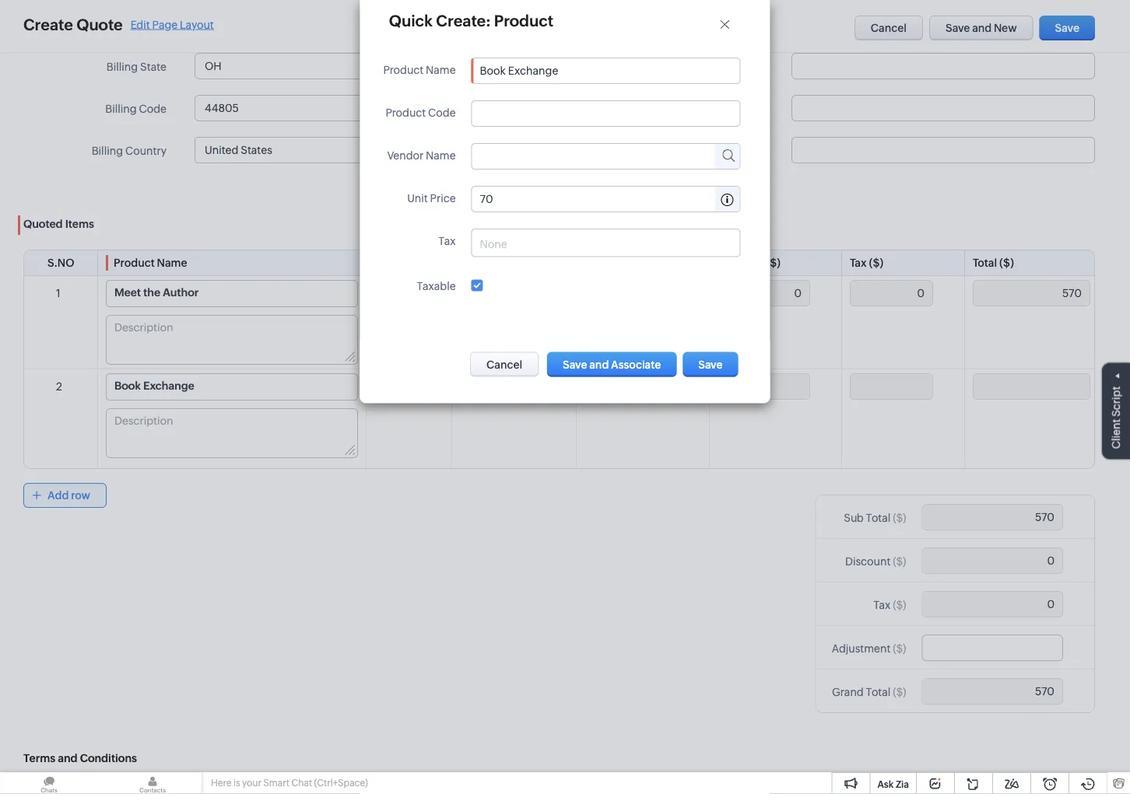 Task type: locate. For each thing, give the bounding box(es) containing it.
0 horizontal spatial save
[[946, 22, 970, 34]]

5 ($) from the left
[[999, 257, 1014, 269]]

billing country
[[92, 144, 167, 157]]

country down billing code
[[125, 144, 167, 157]]

cancel
[[871, 22, 907, 34]]

save left new
[[946, 22, 970, 34]]

vendor name
[[387, 149, 456, 162]]

and left new
[[972, 22, 992, 34]]

1 vertical spatial name
[[426, 149, 456, 162]]

($) for discount ($)
[[766, 257, 781, 269]]

code for billing code
[[139, 102, 167, 115]]

price for list
[[480, 257, 506, 269]]

billing down billing code
[[92, 144, 123, 157]]

1 country from the left
[[125, 144, 167, 157]]

grand
[[832, 686, 864, 699]]

terms
[[23, 753, 55, 765]]

2 vertical spatial name
[[157, 257, 187, 269]]

unit
[[407, 192, 428, 205]]

2 vertical spatial product
[[114, 257, 155, 269]]

None submit
[[683, 352, 738, 377]]

code for shipping code
[[736, 102, 764, 115]]

None text field
[[195, 11, 498, 37], [792, 53, 1095, 79], [480, 65, 732, 77], [195, 95, 498, 121], [792, 95, 1095, 121], [461, 281, 544, 306], [718, 281, 809, 306], [851, 281, 932, 306], [585, 374, 700, 399], [923, 549, 1062, 574], [923, 592, 1062, 617], [923, 636, 1062, 661], [923, 679, 1062, 704], [195, 11, 498, 37], [792, 53, 1095, 79], [480, 65, 732, 77], [195, 95, 498, 121], [792, 95, 1095, 121], [461, 281, 544, 306], [718, 281, 809, 306], [851, 281, 932, 306], [585, 374, 700, 399], [923, 549, 1062, 574], [923, 592, 1062, 617], [923, 636, 1062, 661], [923, 679, 1062, 704]]

1 horizontal spatial product name
[[383, 64, 456, 76]]

product right s.no
[[114, 257, 155, 269]]

conditions
[[80, 753, 137, 765]]

0 vertical spatial price
[[430, 192, 456, 205]]

0 vertical spatial tax
[[438, 235, 456, 247]]

1 horizontal spatial discount
[[845, 555, 891, 568]]

None button
[[470, 352, 539, 377], [547, 352, 676, 377], [470, 352, 539, 377], [547, 352, 676, 377]]

add row
[[47, 490, 90, 502]]

quoted items
[[23, 218, 94, 230]]

3 ($) from the left
[[766, 257, 781, 269]]

state down page
[[140, 60, 167, 73]]

1 vertical spatial and
[[58, 753, 78, 765]]

1 horizontal spatial state
[[737, 60, 764, 73]]

list price ($)
[[460, 257, 523, 269]]

code up vendor name
[[428, 107, 456, 119]]

billing code
[[105, 102, 167, 115]]

0 horizontal spatial code
[[139, 102, 167, 115]]

None search field
[[480, 238, 601, 250]]

price
[[430, 192, 456, 205], [480, 257, 506, 269]]

shipping down shipping code
[[674, 144, 720, 157]]

1 save from the left
[[946, 22, 970, 34]]

0 vertical spatial product
[[383, 64, 424, 76]]

terms and conditions
[[23, 753, 137, 765]]

1 vertical spatial description text field
[[107, 409, 357, 461]]

country down shipping code
[[722, 144, 764, 157]]

is
[[233, 778, 240, 789]]

1 description text field from the top
[[107, 316, 357, 367]]

billing for billing city
[[113, 18, 144, 31]]

city for shipping city
[[743, 18, 764, 31]]

1 vertical spatial discount
[[845, 555, 891, 568]]

and inside button
[[972, 22, 992, 34]]

($) for tax ($)
[[869, 257, 884, 269]]

code down the billing state
[[139, 102, 167, 115]]

0 vertical spatial discount
[[718, 257, 764, 269]]

1 vertical spatial product name
[[114, 257, 187, 269]]

shipping for shipping country
[[674, 144, 720, 157]]

save button
[[1039, 16, 1095, 40]]

price for unit
[[430, 192, 456, 205]]

1 horizontal spatial price
[[480, 257, 506, 269]]

save for save and new
[[946, 22, 970, 34]]

2 city from the left
[[743, 18, 764, 31]]

and for new
[[972, 22, 992, 34]]

1 horizontal spatial country
[[722, 144, 764, 157]]

billing for billing code
[[105, 102, 137, 115]]

1 state from the left
[[140, 60, 167, 73]]

1 horizontal spatial code
[[428, 107, 456, 119]]

0 horizontal spatial and
[[58, 753, 78, 765]]

state down shipping city
[[737, 60, 764, 73]]

layout
[[180, 18, 214, 31]]

save for save
[[1055, 22, 1079, 34]]

country
[[125, 144, 167, 157], [722, 144, 764, 157]]

discount for discount ($)
[[718, 257, 764, 269]]

billing for billing country
[[92, 144, 123, 157]]

0 horizontal spatial city
[[146, 18, 167, 31]]

0 horizontal spatial country
[[125, 144, 167, 157]]

shipping up shipping country
[[688, 102, 734, 115]]

cancel button
[[854, 16, 923, 40]]

2 horizontal spatial code
[[736, 102, 764, 115]]

2 vertical spatial total
[[866, 686, 891, 699]]

ask zia
[[878, 779, 909, 790]]

amount ($)
[[585, 257, 643, 269]]

0 horizontal spatial product name
[[114, 257, 187, 269]]

name
[[426, 64, 456, 76], [426, 149, 456, 162], [157, 257, 187, 269]]

0 vertical spatial name
[[426, 64, 456, 76]]

code down shipping state
[[736, 102, 764, 115]]

1 vertical spatial price
[[480, 257, 506, 269]]

shipping up shipping code
[[689, 60, 735, 73]]

and right terms
[[58, 753, 78, 765]]

1 horizontal spatial save
[[1055, 22, 1079, 34]]

price right unit
[[430, 192, 456, 205]]

city for billing city
[[146, 18, 167, 31]]

smart
[[263, 778, 290, 789]]

0 vertical spatial total
[[973, 257, 997, 269]]

None text field
[[792, 11, 1095, 37], [195, 53, 498, 79], [480, 193, 694, 205], [48, 281, 89, 306], [375, 281, 443, 306], [974, 281, 1090, 306], [48, 374, 89, 399], [375, 374, 443, 399], [461, 374, 544, 399], [718, 374, 809, 399], [851, 374, 932, 399], [974, 374, 1090, 399], [923, 505, 1062, 530], [792, 11, 1095, 37], [195, 53, 498, 79], [480, 193, 694, 205], [48, 281, 89, 306], [375, 281, 443, 306], [974, 281, 1090, 306], [48, 374, 89, 399], [375, 374, 443, 399], [461, 374, 544, 399], [718, 374, 809, 399], [851, 374, 932, 399], [974, 374, 1090, 399], [923, 505, 1062, 530]]

product
[[383, 64, 424, 76], [386, 107, 426, 119], [114, 257, 155, 269]]

2 horizontal spatial tax
[[873, 599, 891, 611]]

shipping up shipping state
[[695, 18, 741, 31]]

billing down create quote edit page layout
[[106, 60, 138, 73]]

shipping
[[695, 18, 741, 31], [689, 60, 735, 73], [688, 102, 734, 115], [674, 144, 720, 157]]

script
[[1110, 387, 1122, 417]]

1 vertical spatial product
[[386, 107, 426, 119]]

1 city from the left
[[146, 18, 167, 31]]

discount
[[718, 257, 764, 269], [845, 555, 891, 568]]

Description text field
[[107, 316, 357, 367], [107, 409, 357, 461]]

shipping for shipping city
[[695, 18, 741, 31]]

2 state from the left
[[737, 60, 764, 73]]

0 horizontal spatial price
[[430, 192, 456, 205]]

1 vertical spatial tax
[[850, 257, 867, 269]]

0 vertical spatial product name
[[383, 64, 456, 76]]

chats image
[[0, 773, 98, 795]]

0 horizontal spatial state
[[140, 60, 167, 73]]

ask
[[878, 779, 894, 790]]

your
[[242, 778, 261, 789]]

2 save from the left
[[1055, 22, 1079, 34]]

billing
[[113, 18, 144, 31], [106, 60, 138, 73], [105, 102, 137, 115], [92, 144, 123, 157]]

total
[[973, 257, 997, 269], [866, 512, 891, 524], [866, 686, 891, 699]]

create: product
[[436, 12, 553, 30]]

(ctrl+space)
[[314, 778, 368, 789]]

here is your smart chat (ctrl+space)
[[211, 778, 368, 789]]

save
[[946, 22, 970, 34], [1055, 22, 1079, 34]]

billing up billing country
[[105, 102, 137, 115]]

2 ($) from the left
[[628, 257, 643, 269]]

0 vertical spatial description text field
[[107, 316, 357, 367]]

city
[[146, 18, 167, 31], [743, 18, 764, 31]]

None field
[[472, 230, 740, 256]]

and
[[972, 22, 992, 34], [58, 753, 78, 765]]

country for billing country
[[125, 144, 167, 157]]

save right new
[[1055, 22, 1079, 34]]

product up product code
[[383, 64, 424, 76]]

shipping code
[[688, 102, 764, 115]]

0 horizontal spatial discount
[[718, 257, 764, 269]]

($)
[[509, 257, 523, 269], [628, 257, 643, 269], [766, 257, 781, 269], [869, 257, 884, 269], [999, 257, 1014, 269]]

code
[[139, 102, 167, 115], [736, 102, 764, 115], [428, 107, 456, 119]]

state for billing state
[[140, 60, 167, 73]]

shipping for shipping code
[[688, 102, 734, 115]]

add
[[47, 490, 69, 502]]

state
[[140, 60, 167, 73], [737, 60, 764, 73]]

1 vertical spatial total
[[866, 512, 891, 524]]

discount for discount
[[845, 555, 891, 568]]

1 horizontal spatial and
[[972, 22, 992, 34]]

0 vertical spatial and
[[972, 22, 992, 34]]

product up vendor
[[386, 107, 426, 119]]

quick create: product
[[389, 12, 553, 30]]

1 horizontal spatial city
[[743, 18, 764, 31]]

quote
[[76, 16, 123, 33]]

billing left page
[[113, 18, 144, 31]]

code for product code
[[428, 107, 456, 119]]

4 ($) from the left
[[869, 257, 884, 269]]

taxable
[[417, 280, 456, 292]]

product name
[[383, 64, 456, 76], [114, 257, 187, 269]]

price right list
[[480, 257, 506, 269]]

tax
[[438, 235, 456, 247], [850, 257, 867, 269], [873, 599, 891, 611]]

2 country from the left
[[722, 144, 764, 157]]



Task type: vqa. For each thing, say whether or not it's contained in the screenshot.
Search text box in the left top of the page
no



Task type: describe. For each thing, give the bounding box(es) containing it.
edit
[[130, 18, 150, 31]]

billing for billing state
[[106, 60, 138, 73]]

create
[[23, 16, 73, 33]]

2 description text field from the top
[[107, 409, 357, 461]]

total for grand total
[[866, 686, 891, 699]]

shipping state
[[689, 60, 764, 73]]

s.no
[[47, 257, 74, 269]]

billing city
[[113, 18, 167, 31]]

product code
[[386, 107, 456, 119]]

contacts image
[[104, 773, 202, 795]]

billing state
[[106, 60, 167, 73]]

quick
[[389, 12, 433, 30]]

items
[[65, 218, 94, 230]]

here
[[211, 778, 232, 789]]

0 horizontal spatial tax
[[438, 235, 456, 247]]

zia
[[896, 779, 909, 790]]

adjustment
[[832, 642, 891, 655]]

country for shipping country
[[722, 144, 764, 157]]

tax ($)
[[850, 257, 884, 269]]

1 horizontal spatial tax
[[850, 257, 867, 269]]

new
[[994, 22, 1017, 34]]

list
[[460, 257, 478, 269]]

chat
[[291, 778, 312, 789]]

total ($)
[[973, 257, 1014, 269]]

sub total
[[844, 512, 891, 524]]

grand total
[[832, 686, 891, 699]]

1 ($) from the left
[[509, 257, 523, 269]]

create quote edit page layout
[[23, 16, 214, 33]]

shipping country
[[674, 144, 764, 157]]

state for shipping state
[[737, 60, 764, 73]]

shipping for shipping state
[[689, 60, 735, 73]]

and for conditions
[[58, 753, 78, 765]]

vendor
[[387, 149, 424, 162]]

row
[[71, 490, 90, 502]]

($) for amount ($)
[[628, 257, 643, 269]]

amount
[[585, 257, 626, 269]]

client script
[[1110, 387, 1122, 449]]

quoted
[[23, 218, 63, 230]]

save and new
[[946, 22, 1017, 34]]

sub
[[844, 512, 864, 524]]

page
[[152, 18, 178, 31]]

edit page layout link
[[130, 18, 214, 31]]

add row button
[[23, 483, 107, 508]]

($) for total ($)
[[999, 257, 1014, 269]]

total for sub total
[[866, 512, 891, 524]]

unit price
[[407, 192, 456, 205]]

save and new button
[[929, 16, 1033, 40]]

2 vertical spatial tax
[[873, 599, 891, 611]]

shipping city
[[695, 18, 764, 31]]

discount ($)
[[718, 257, 781, 269]]

client
[[1110, 419, 1122, 449]]



